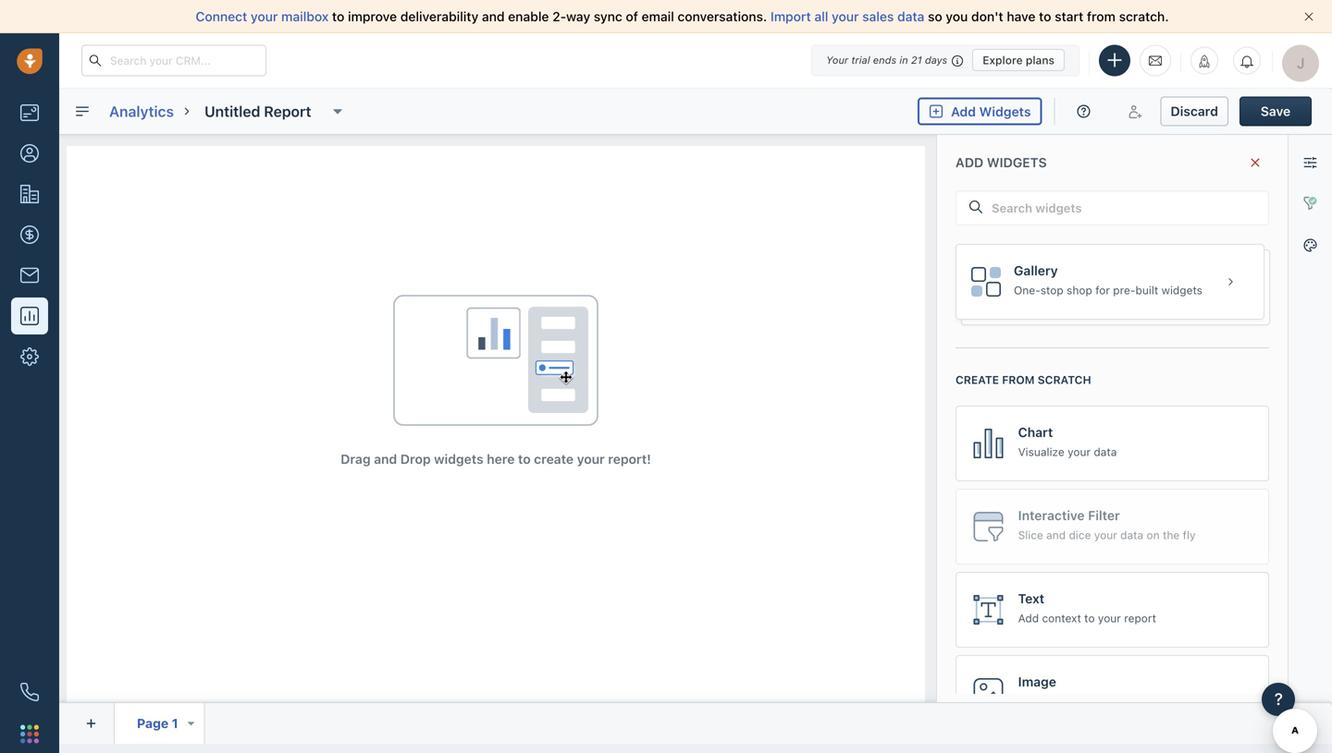 Task type: locate. For each thing, give the bounding box(es) containing it.
import all your sales data link
[[771, 9, 928, 24]]

0 horizontal spatial your
[[251, 9, 278, 24]]

start
[[1055, 9, 1084, 24]]

conversations.
[[678, 9, 767, 24]]

don't
[[971, 9, 1003, 24]]

your left mailbox
[[251, 9, 278, 24]]

to right mailbox
[[332, 9, 345, 24]]

connect your mailbox to improve deliverability and enable 2-way sync of email conversations. import all your sales data so you don't have to start from scratch.
[[196, 9, 1169, 24]]

of
[[626, 9, 638, 24]]

phone image
[[20, 684, 39, 702]]

data
[[897, 9, 925, 24]]

1 horizontal spatial your
[[832, 9, 859, 24]]

so
[[928, 9, 942, 24]]

0 horizontal spatial to
[[332, 9, 345, 24]]

close image
[[1304, 12, 1314, 21]]

your
[[251, 9, 278, 24], [832, 9, 859, 24]]

to left start
[[1039, 9, 1051, 24]]

explore
[[983, 54, 1023, 67]]

freshworks switcher image
[[20, 726, 39, 744]]

sync
[[594, 9, 622, 24]]

in
[[900, 54, 908, 66]]

Search your CRM... text field
[[81, 45, 266, 76]]

email
[[642, 9, 674, 24]]

days
[[925, 54, 948, 66]]

to
[[332, 9, 345, 24], [1039, 9, 1051, 24]]

improve
[[348, 9, 397, 24]]

phone element
[[11, 674, 48, 711]]

trial
[[851, 54, 870, 66]]

your right the all
[[832, 9, 859, 24]]

plans
[[1026, 54, 1055, 67]]

1 your from the left
[[251, 9, 278, 24]]

2 your from the left
[[832, 9, 859, 24]]

your
[[826, 54, 849, 66]]

1 horizontal spatial to
[[1039, 9, 1051, 24]]

way
[[566, 9, 590, 24]]



Task type: vqa. For each thing, say whether or not it's contained in the screenshot.
the bottommost the call
no



Task type: describe. For each thing, give the bounding box(es) containing it.
2-
[[552, 9, 566, 24]]

from
[[1087, 9, 1116, 24]]

21
[[911, 54, 922, 66]]

your trial ends in 21 days
[[826, 54, 948, 66]]

sales
[[862, 9, 894, 24]]

import
[[771, 9, 811, 24]]

explore plans link
[[973, 49, 1065, 71]]

what's new image
[[1198, 55, 1211, 68]]

send email image
[[1149, 53, 1162, 68]]

you
[[946, 9, 968, 24]]

ends
[[873, 54, 897, 66]]

2 to from the left
[[1039, 9, 1051, 24]]

1 to from the left
[[332, 9, 345, 24]]

mailbox
[[281, 9, 329, 24]]

explore plans
[[983, 54, 1055, 67]]

all
[[815, 9, 828, 24]]

deliverability
[[400, 9, 479, 24]]

and
[[482, 9, 505, 24]]

enable
[[508, 9, 549, 24]]

scratch.
[[1119, 9, 1169, 24]]

connect your mailbox link
[[196, 9, 332, 24]]

connect
[[196, 9, 247, 24]]

have
[[1007, 9, 1036, 24]]



